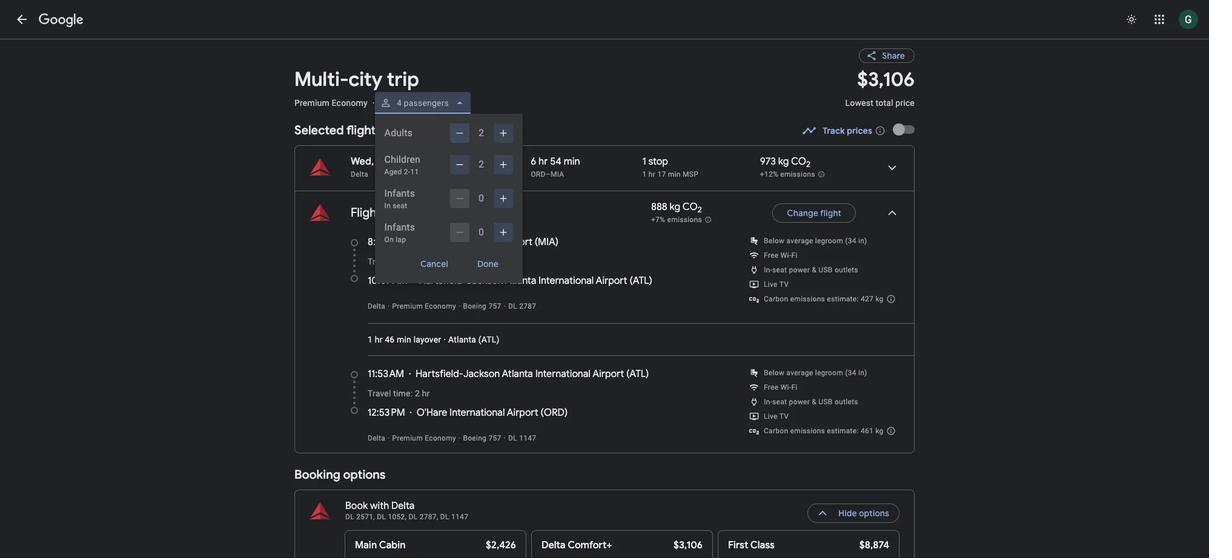 Task type: locate. For each thing, give the bounding box(es) containing it.
dl down with at the left bottom of page
[[377, 513, 386, 522]]

1 horizontal spatial  image
[[444, 335, 446, 345]]

0 vertical spatial legroom
[[816, 237, 844, 245]]

0 vertical spatial  image
[[395, 206, 397, 221]]

premium down 10:07 am
[[392, 302, 423, 311]]

2 right flight
[[384, 205, 390, 221]]

2 wi- from the top
[[781, 384, 792, 392]]

jackson
[[467, 275, 503, 287], [464, 368, 500, 381]]

1 power from the top
[[789, 266, 810, 275]]

wi- for hartsfield-jackson atlanta international airport (atl)
[[781, 252, 792, 260]]

 image down city
[[373, 98, 375, 108]]

carbon for (ord)
[[764, 427, 789, 436]]

dec for wed,
[[376, 156, 394, 168]]

hr for travel time: 2 hr
[[422, 389, 430, 399]]

lowest
[[846, 98, 874, 108]]

dec left 20
[[376, 156, 394, 168]]

2 live tv from the top
[[764, 413, 789, 421]]

boeing 757 down o'hare international airport (ord)
[[463, 435, 501, 443]]

kg inside 973 kg co 2
[[779, 156, 789, 168]]

1 horizontal spatial $3,106
[[858, 67, 915, 92]]

premium down the 12:53 pm 'text box'
[[392, 435, 423, 443]]

economy down multi-city trip
[[332, 98, 368, 108]]

emissions for carbon emissions estimate: 427 kg
[[791, 295, 825, 304]]

(ord)
[[541, 407, 568, 419]]

 image right in
[[395, 206, 397, 221]]

premium
[[295, 98, 330, 108], [392, 302, 423, 311], [392, 435, 423, 443]]

0 vertical spatial outlets
[[835, 266, 859, 275]]

1 time: from the top
[[393, 257, 413, 267]]

2 infants from the top
[[385, 222, 415, 233]]

0 vertical spatial time:
[[393, 257, 413, 267]]

1 left the 46
[[368, 335, 373, 345]]

1 vertical spatial dec
[[428, 205, 450, 221]]

0 vertical spatial fi
[[792, 252, 798, 260]]

757 left dl 2787
[[489, 302, 501, 311]]

jackson for 10:07 am
[[467, 275, 503, 287]]

1 vertical spatial $3,106
[[674, 540, 703, 552]]

legroom down "flight"
[[816, 237, 844, 245]]

1 horizontal spatial options
[[859, 508, 890, 519]]

(atl)
[[630, 275, 652, 287], [479, 335, 500, 345], [627, 368, 649, 381]]

0 horizontal spatial –
[[459, 156, 465, 168]]

emissions for carbon emissions estimate: 461 kg
[[791, 427, 825, 436]]

co inside 888 kg co 2
[[683, 201, 698, 213]]

free
[[764, 252, 779, 260], [764, 384, 779, 392]]

0 vertical spatial options
[[343, 468, 386, 483]]

2 outlets from the top
[[835, 398, 859, 407]]

1 vertical spatial (34
[[846, 369, 857, 378]]

2 & from the top
[[812, 398, 817, 407]]

2 vertical spatial atlanta
[[502, 368, 533, 381]]

dl
[[345, 513, 354, 522], [377, 513, 386, 522], [409, 513, 418, 522], [440, 513, 450, 522]]

fi for (atl)
[[792, 252, 798, 260]]

0 vertical spatial tv
[[780, 281, 789, 289]]

hartsfield- down cancel button
[[419, 275, 467, 287]]

2 horizontal spatial  image
[[459, 302, 461, 311]]

0 horizontal spatial co
[[683, 201, 698, 213]]

hr
[[539, 156, 548, 168], [649, 170, 656, 179], [422, 257, 430, 267], [375, 335, 383, 345], [422, 389, 430, 399]]

3 dl from the left
[[409, 513, 418, 522]]

–
[[459, 156, 465, 168], [546, 170, 551, 179]]

hr for 1 stop 1 hr 17 min msp
[[649, 170, 656, 179]]

Flight numbers DL 2571, DL 1052, DL 2787, DL 1147 text field
[[345, 513, 469, 522]]

time: up 12:53 pm
[[393, 389, 413, 399]]

1 vertical spatial live
[[764, 413, 778, 421]]

below average legroom (34 in) up carbon emissions estimate: 461 kilograms 'element' on the right
[[764, 369, 868, 378]]

co
[[791, 156, 807, 168], [683, 201, 698, 213]]

 image for premium economy
[[373, 98, 375, 108]]

1 legroom from the top
[[816, 237, 844, 245]]

(mia)
[[535, 236, 559, 248]]

2 vertical spatial premium economy
[[392, 435, 456, 443]]

1 vertical spatial legroom
[[816, 369, 844, 378]]

tv up carbon emissions estimate: 461 kilograms 'element' on the right
[[780, 413, 789, 421]]

1 vertical spatial estimate:
[[827, 427, 859, 436]]

kg up +12% emissions
[[779, 156, 789, 168]]

premium economy down o'hare
[[392, 435, 456, 443]]

1 below average legroom (34 in) from the top
[[764, 237, 868, 245]]

6:03 am – 1:57 pm
[[420, 156, 500, 168]]

wi- down change
[[781, 252, 792, 260]]

0 vertical spatial boeing
[[463, 302, 487, 311]]

1 average from the top
[[787, 237, 814, 245]]

0 vertical spatial carbon
[[764, 295, 789, 304]]

estimate: left 461
[[827, 427, 859, 436]]

1 vertical spatial seat
[[773, 266, 787, 275]]

comfort+
[[568, 540, 612, 552]]

2 vertical spatial  image
[[444, 335, 446, 345]]

layover (1 of 1) is a 1 hr 17 min layover at minneapolis–saint paul international airport in minneapolis. element
[[643, 170, 754, 179]]

seat right in
[[393, 202, 408, 210]]

1 vertical spatial options
[[859, 508, 890, 519]]

8:05 am
[[368, 236, 403, 248]]

wi-
[[781, 252, 792, 260], [781, 384, 792, 392]]

2 up arrival time: 1:57 pm. "text box"
[[479, 127, 484, 139]]

premium for 11:53 am
[[392, 435, 423, 443]]

main content
[[295, 39, 915, 559]]

0 vertical spatial power
[[789, 266, 810, 275]]

legroom up carbon emissions estimate: 461 kilograms 'element' on the right
[[816, 369, 844, 378]]

2 0 from the top
[[479, 227, 484, 238]]

Departure time: 8:05 AM. text field
[[368, 236, 403, 248]]

1 vertical spatial jackson
[[464, 368, 500, 381]]

live tv up carbon emissions estimate: 427 kg
[[764, 281, 789, 289]]

1 vertical spatial tv
[[780, 413, 789, 421]]

carbon emissions estimate: 461 kilograms element
[[764, 427, 884, 436]]

1 free from the top
[[764, 252, 779, 260]]

main
[[355, 540, 377, 552]]

2 up +12% emissions
[[807, 160, 811, 170]]

2 boeing 757 from the top
[[463, 435, 501, 443]]

1 (34 from the top
[[846, 237, 857, 245]]

estimate: left 427
[[827, 295, 859, 304]]

emissions down 973 kg co 2
[[781, 170, 816, 179]]

boeing for international
[[463, 435, 487, 443]]

1 vertical spatial  image
[[459, 435, 461, 443]]

1 vertical spatial hartsfield-
[[416, 368, 464, 381]]

0 vertical spatial atlanta
[[505, 275, 537, 287]]

carbon emissions estimate: 427 kilograms element
[[764, 295, 884, 304]]

power up carbon emissions estimate: 427 kg
[[789, 266, 810, 275]]

54
[[550, 156, 562, 168]]

free wi-fi for (ord)
[[764, 384, 798, 392]]

0 vertical spatial 0
[[479, 193, 484, 204]]

1 vertical spatial infants
[[385, 222, 415, 233]]

live for hartsfield-jackson atlanta international airport (atl)
[[764, 281, 778, 289]]

1 0 from the top
[[479, 193, 484, 204]]

2 vertical spatial 1
[[368, 335, 373, 345]]

0 vertical spatial –
[[459, 156, 465, 168]]

1 vertical spatial hartsfield-jackson atlanta international airport (atl)
[[416, 368, 649, 381]]

2 travel from the top
[[368, 389, 391, 399]]

 image right layover on the left of page
[[444, 335, 446, 345]]

premium economy for 11:53 am
[[392, 435, 456, 443]]

2 average from the top
[[787, 369, 814, 378]]

2 (34 from the top
[[846, 369, 857, 378]]

(34 for (ord)
[[846, 369, 857, 378]]

delta down wed,
[[351, 170, 369, 179]]

& for o'hare international airport (ord)
[[812, 398, 817, 407]]

min
[[564, 156, 580, 168], [668, 170, 681, 179], [439, 257, 454, 267], [397, 335, 412, 345]]

boeing up atlanta (atl)
[[463, 302, 487, 311]]

2 inside 888 kg co 2
[[698, 205, 702, 215]]

1 in) from the top
[[859, 237, 868, 245]]

atlanta (atl)
[[449, 335, 500, 345]]

2 in-seat power & usb outlets from the top
[[764, 398, 859, 407]]

0 vertical spatial 1
[[643, 156, 646, 168]]

seat up carbon emissions estimate: 427 kg
[[773, 266, 787, 275]]

1 for hr
[[368, 335, 373, 345]]

0 horizontal spatial  image
[[395, 206, 397, 221]]

2 free from the top
[[764, 384, 779, 392]]

2 vertical spatial seat
[[773, 398, 787, 407]]

1 757 from the top
[[489, 302, 501, 311]]

2 power from the top
[[789, 398, 810, 407]]

$3,106 up total
[[858, 67, 915, 92]]

co up +7% emissions
[[683, 201, 698, 213]]

$3,106 for $3,106
[[674, 540, 703, 552]]

below for o'hare international airport (ord)
[[764, 369, 785, 378]]

dl right 1052,
[[409, 513, 418, 522]]

kg inside 888 kg co 2
[[670, 201, 681, 213]]

estimate: for hartsfield-jackson atlanta international airport (atl)
[[827, 295, 859, 304]]

legroom for o'hare international airport (ord)
[[816, 369, 844, 378]]

0 vertical spatial boeing 757
[[463, 302, 501, 311]]

tv for (atl)
[[780, 281, 789, 289]]

0 vertical spatial travel
[[368, 257, 391, 267]]

tv up carbon emissions estimate: 427 kg
[[780, 281, 789, 289]]

hr inside 1 stop 1 hr 17 min msp
[[649, 170, 656, 179]]

usb for hartsfield-jackson atlanta international airport (atl)
[[819, 266, 833, 275]]

$3,106
[[858, 67, 915, 92], [674, 540, 703, 552]]

premium economy up layover on the left of page
[[392, 302, 456, 311]]

first
[[728, 540, 749, 552]]

live up carbon emissions estimate: 461 kilograms 'element' on the right
[[764, 413, 778, 421]]

hartsfield- down layover on the left of page
[[416, 368, 464, 381]]

– inside 6 hr 54 min ord – mia
[[546, 170, 551, 179]]

boeing
[[463, 302, 487, 311], [463, 435, 487, 443]]

 image up atlanta (atl)
[[459, 302, 461, 311]]

1 boeing 757 from the top
[[463, 302, 501, 311]]

travel for 11:53 am
[[368, 389, 391, 399]]

total
[[876, 98, 894, 108]]

travel
[[368, 257, 391, 267], [368, 389, 391, 399]]

average for o'hare international airport (ord)
[[787, 369, 814, 378]]

mia
[[551, 170, 565, 179]]

0 horizontal spatial $3,106
[[674, 540, 703, 552]]

seat for miami international airport (mia)
[[773, 266, 787, 275]]

1 vertical spatial free
[[764, 384, 779, 392]]

miami international airport (mia)
[[415, 236, 559, 248]]

change flight
[[787, 208, 842, 219]]

2 time: from the top
[[393, 389, 413, 399]]

atlanta right layover on the left of page
[[449, 335, 476, 345]]

Arrival time: 1:57 PM. text field
[[467, 156, 500, 168]]

delta
[[351, 170, 369, 179], [368, 302, 385, 311], [368, 435, 385, 443], [392, 501, 415, 513], [542, 540, 566, 552]]

infants for infants on lap
[[385, 222, 415, 233]]

fi for (ord)
[[792, 384, 798, 392]]

track prices
[[823, 125, 873, 136]]

infants up the "lap"
[[385, 222, 415, 233]]

hr up o'hare
[[422, 389, 430, 399]]

economy
[[332, 98, 368, 108], [425, 302, 456, 311], [425, 435, 456, 443]]

 image
[[373, 98, 375, 108], [459, 302, 461, 311], [444, 335, 446, 345]]

multi-
[[295, 67, 349, 92]]

1 & from the top
[[812, 266, 817, 275]]

premium economy
[[295, 98, 368, 108], [392, 302, 456, 311], [392, 435, 456, 443]]

1 vertical spatial –
[[546, 170, 551, 179]]

min inside 6 hr 54 min ord – mia
[[564, 156, 580, 168]]

on
[[385, 236, 394, 244]]

1 vertical spatial (atl)
[[479, 335, 500, 345]]

1 in-seat power & usb outlets from the top
[[764, 266, 859, 275]]

0 vertical spatial (34
[[846, 237, 857, 245]]

427
[[861, 295, 874, 304]]

6 hr 54 min ord – mia
[[531, 156, 580, 179]]

free wi-fi for (atl)
[[764, 252, 798, 260]]

2 usb from the top
[[819, 398, 833, 407]]

1 vertical spatial in-
[[764, 398, 773, 407]]

 image down o'hare international airport (ord)
[[459, 435, 461, 443]]

2 vertical spatial premium
[[392, 435, 423, 443]]

1 vertical spatial economy
[[425, 302, 456, 311]]

757
[[489, 302, 501, 311], [489, 435, 501, 443]]

0 vertical spatial  image
[[373, 98, 375, 108]]

0 vertical spatial usb
[[819, 266, 833, 275]]

boeing 757
[[463, 302, 501, 311], [463, 435, 501, 443]]

hr right 6
[[539, 156, 548, 168]]

757 down o'hare international airport (ord)
[[489, 435, 501, 443]]

emissions down 888 kg co 2
[[668, 216, 702, 224]]

17
[[658, 170, 666, 179]]

power
[[789, 266, 810, 275], [789, 398, 810, 407]]

None text field
[[846, 67, 915, 119]]

atlanta up o'hare international airport (ord)
[[502, 368, 533, 381]]

0 for infants on lap
[[479, 227, 484, 238]]

change
[[787, 208, 819, 219]]

1 vertical spatial in-seat power & usb outlets
[[764, 398, 859, 407]]

1 vertical spatial power
[[789, 398, 810, 407]]

2 vertical spatial economy
[[425, 435, 456, 443]]

flight details. flight on wednesday, december 20. leaves o'hare international airport at 6:03 am on wednesday, december 20 and arrives at miami international airport at 1:57 pm on wednesday, december 20. image
[[878, 153, 907, 182]]

emissions left 427
[[791, 295, 825, 304]]

2 fi from the top
[[792, 384, 798, 392]]

$2,426
[[486, 540, 516, 552]]

in-seat power & usb outlets for (ord)
[[764, 398, 859, 407]]

international right o'hare
[[450, 407, 505, 419]]

carbon
[[764, 295, 789, 304], [764, 427, 789, 436]]

1 in- from the top
[[764, 266, 773, 275]]

travel down departure time: 8:05 am. text field
[[368, 257, 391, 267]]

1 vertical spatial wi-
[[781, 384, 792, 392]]

0 vertical spatial co
[[791, 156, 807, 168]]

co up +12% emissions
[[791, 156, 807, 168]]

0 vertical spatial seat
[[393, 202, 408, 210]]

& up carbon emissions estimate: 427 kg
[[812, 266, 817, 275]]

below average legroom (34 in)
[[764, 237, 868, 245], [764, 369, 868, 378]]

infants on lap
[[385, 222, 415, 244]]

hr down miami at the left
[[422, 257, 430, 267]]

0 vertical spatial free
[[764, 252, 779, 260]]

2 in) from the top
[[859, 369, 868, 378]]

+7%
[[651, 216, 666, 224]]

1 travel from the top
[[368, 257, 391, 267]]

outlets up carbon emissions estimate: 461 kilograms 'element' on the right
[[835, 398, 859, 407]]

1 usb from the top
[[819, 266, 833, 275]]

2 carbon from the top
[[764, 427, 789, 436]]

0 vertical spatial infants
[[385, 188, 415, 199]]

cancel button
[[406, 255, 463, 274]]

$3,106 inside the '$3,106 lowest total price'
[[858, 67, 915, 92]]

prices
[[847, 125, 873, 136]]

hartsfield-jackson atlanta international airport (atl) up the (ord)
[[416, 368, 649, 381]]

go back image
[[15, 12, 29, 27]]

below
[[764, 237, 785, 245], [764, 369, 785, 378]]

2 live from the top
[[764, 413, 778, 421]]

1 free wi-fi from the top
[[764, 252, 798, 260]]

power up carbon emissions estimate: 461 kilograms 'element' on the right
[[789, 398, 810, 407]]

hartsfield-jackson atlanta international airport (atl) up dl 2787
[[419, 275, 652, 287]]

0 down arrival time: 1:57 pm. "text box"
[[479, 193, 484, 204]]

2 legroom from the top
[[816, 369, 844, 378]]

wed,
[[351, 156, 374, 168]]

list
[[295, 146, 915, 453]]

options
[[343, 468, 386, 483], [859, 508, 890, 519]]

1147
[[452, 513, 469, 522]]

1 below from the top
[[764, 237, 785, 245]]

infants up in
[[385, 188, 415, 199]]

1 estimate: from the top
[[827, 295, 859, 304]]

1 vertical spatial usb
[[819, 398, 833, 407]]

1 vertical spatial travel
[[368, 389, 391, 399]]

estimate:
[[827, 295, 859, 304], [827, 427, 859, 436]]

in) for hartsfield-jackson atlanta international airport (atl)
[[859, 237, 868, 245]]

1 vertical spatial 1
[[643, 170, 647, 179]]

free for o'hare international airport (ord)
[[764, 384, 779, 392]]

1 boeing from the top
[[463, 302, 487, 311]]

in) up 461
[[859, 369, 868, 378]]

time:
[[393, 257, 413, 267], [393, 389, 413, 399]]

time: down the "lap"
[[393, 257, 413, 267]]

delta up the dl 2571, dl 1052, dl 2787, dl 1147 text box
[[392, 501, 415, 513]]

price
[[896, 98, 915, 108]]

1 vertical spatial live tv
[[764, 413, 789, 421]]

options right hide
[[859, 508, 890, 519]]

0 vertical spatial wi-
[[781, 252, 792, 260]]

1 vertical spatial outlets
[[835, 398, 859, 407]]

2 vertical spatial (atl)
[[627, 368, 649, 381]]

cancel
[[420, 259, 448, 270]]

1 vertical spatial &
[[812, 398, 817, 407]]

seat inside infants in seat
[[393, 202, 408, 210]]

hartsfield-jackson atlanta international airport (atl) for 10:07 am
[[419, 275, 652, 287]]

&
[[812, 266, 817, 275], [812, 398, 817, 407]]

1 vertical spatial time:
[[393, 389, 413, 399]]

options inside hide options dropdown button
[[859, 508, 890, 519]]

0 vertical spatial below
[[764, 237, 785, 245]]

0 vertical spatial (atl)
[[630, 275, 652, 287]]

& up carbon emissions estimate: 461 kilograms 'element' on the right
[[812, 398, 817, 407]]

usb up carbon emissions estimate: 427 kilograms element
[[819, 266, 833, 275]]

2 estimate: from the top
[[827, 427, 859, 436]]

1 vertical spatial  image
[[459, 302, 461, 311]]

dl left "1147" at the bottom left
[[440, 513, 450, 522]]

1 vertical spatial premium
[[392, 302, 423, 311]]

2 below from the top
[[764, 369, 785, 378]]

1 live from the top
[[764, 281, 778, 289]]

2 in- from the top
[[764, 398, 773, 407]]

2 boeing from the top
[[463, 435, 487, 443]]

2 free wi-fi from the top
[[764, 384, 798, 392]]

list containing flight 2
[[295, 146, 915, 453]]

premium economy down multi-
[[295, 98, 368, 108]]

– left arrival time: 1:57 pm. "text box"
[[459, 156, 465, 168]]

0 vertical spatial &
[[812, 266, 817, 275]]

in)
[[859, 237, 868, 245], [859, 369, 868, 378]]

tv
[[780, 281, 789, 289], [780, 413, 789, 421]]

1 vertical spatial boeing 757
[[463, 435, 501, 443]]

2 below average legroom (34 in) from the top
[[764, 369, 868, 378]]

atlanta up dl 2787
[[505, 275, 537, 287]]

in
[[385, 202, 391, 210]]

1 fi from the top
[[792, 252, 798, 260]]

usb up carbon emissions estimate: 461 kilograms 'element' on the right
[[819, 398, 833, 407]]

1 vertical spatial 757
[[489, 435, 501, 443]]

1 vertical spatial co
[[683, 201, 698, 213]]

0 up done
[[479, 227, 484, 238]]

0 vertical spatial jackson
[[467, 275, 503, 287]]

boeing 757 up atlanta (atl)
[[463, 302, 501, 311]]

2571,
[[356, 513, 375, 522]]

co for 973 kg co
[[791, 156, 807, 168]]

1 vertical spatial in)
[[859, 369, 868, 378]]

Departure time: 11:53 AM. text field
[[368, 368, 404, 381]]

in) up 427
[[859, 237, 868, 245]]

1 live tv from the top
[[764, 281, 789, 289]]

1 vertical spatial below
[[764, 369, 785, 378]]

live tv for hartsfield-jackson atlanta international airport (atl)
[[764, 281, 789, 289]]

0 vertical spatial in-
[[764, 266, 773, 275]]

1 horizontal spatial dec
[[428, 205, 450, 221]]

1
[[643, 156, 646, 168], [643, 170, 647, 179], [368, 335, 373, 345]]

atlanta
[[505, 275, 537, 287], [449, 335, 476, 345], [502, 368, 533, 381]]

0 vertical spatial premium
[[295, 98, 330, 108]]

(atl) for 10:07 am
[[630, 275, 652, 287]]

learn more about tracked prices image
[[875, 125, 886, 136]]

min right 54 in the top left of the page
[[564, 156, 580, 168]]

1 tv from the top
[[780, 281, 789, 289]]

in-
[[764, 266, 773, 275], [764, 398, 773, 407]]

1 wi- from the top
[[781, 252, 792, 260]]

$3,106 left first
[[674, 540, 703, 552]]

wi- up carbon emissions estimate: 461 kilograms 'element' on the right
[[781, 384, 792, 392]]

24
[[453, 205, 466, 221]]

emissions for +12% emissions
[[781, 170, 816, 179]]

flight
[[821, 208, 842, 219]]

usb
[[819, 266, 833, 275], [819, 398, 833, 407]]

0 horizontal spatial  image
[[373, 98, 375, 108]]

1 vertical spatial boeing
[[463, 435, 487, 443]]

1 vertical spatial free wi-fi
[[764, 384, 798, 392]]

6
[[531, 156, 537, 168]]

1 outlets from the top
[[835, 266, 859, 275]]

outlets for o'hare international airport (ord)
[[835, 398, 859, 407]]

888 kg co 2
[[651, 201, 702, 215]]

1 vertical spatial fi
[[792, 384, 798, 392]]

– down 54 in the top left of the page
[[546, 170, 551, 179]]

1 down 1 stop flight. element
[[643, 170, 647, 179]]

 image
[[395, 206, 397, 221], [459, 435, 461, 443]]

2 757 from the top
[[489, 435, 501, 443]]

hartsfield- for 10:07 am
[[419, 275, 467, 287]]

$3,106 lowest total price
[[846, 67, 915, 108]]

1 infants from the top
[[385, 188, 415, 199]]

0 vertical spatial estimate:
[[827, 295, 859, 304]]

1 vertical spatial atlanta
[[449, 335, 476, 345]]

hartsfield-jackson atlanta international airport (atl)
[[419, 275, 652, 287], [416, 368, 649, 381]]

hartsfield-jackson atlanta international airport (atl) for 11:53 am
[[416, 368, 649, 381]]

usb for o'hare international airport (ord)
[[819, 398, 833, 407]]

min right 17
[[668, 170, 681, 179]]

(atl) for 11:53 am
[[627, 368, 649, 381]]

1 carbon from the top
[[764, 295, 789, 304]]

main cabin
[[355, 540, 406, 552]]

Multi-city trip text field
[[295, 67, 831, 92]]

boeing down o'hare international airport (ord)
[[463, 435, 487, 443]]

0 vertical spatial 757
[[489, 302, 501, 311]]

2 tv from the top
[[780, 413, 789, 421]]

average
[[787, 237, 814, 245], [787, 369, 814, 378]]

0 vertical spatial free wi-fi
[[764, 252, 798, 260]]

(34
[[846, 237, 857, 245], [846, 369, 857, 378]]

international down (mia)
[[539, 275, 594, 287]]

economy for 11:53 am
[[425, 435, 456, 443]]

seat up carbon emissions estimate: 461 kilograms 'element' on the right
[[773, 398, 787, 407]]

number of passengers dialog
[[375, 114, 523, 284]]

track
[[823, 125, 845, 136]]

0 vertical spatial average
[[787, 237, 814, 245]]

boeing 757 for jackson
[[463, 302, 501, 311]]

ord
[[531, 170, 546, 179]]

co inside 973 kg co 2
[[791, 156, 807, 168]]

0 vertical spatial $3,106
[[858, 67, 915, 92]]

0 vertical spatial live
[[764, 281, 778, 289]]

1 horizontal spatial co
[[791, 156, 807, 168]]

travel down 11:53 am on the left bottom of the page
[[368, 389, 391, 399]]

kg up +7% emissions
[[670, 201, 681, 213]]

live tv for o'hare international airport (ord)
[[764, 413, 789, 421]]

0 horizontal spatial options
[[343, 468, 386, 483]]

hr left 17
[[649, 170, 656, 179]]

live tv up carbon emissions estimate: 461 kilograms 'element' on the right
[[764, 413, 789, 421]]

in-seat power & usb outlets for (atl)
[[764, 266, 859, 275]]

delta comfort+
[[542, 540, 612, 552]]

0 vertical spatial in)
[[859, 237, 868, 245]]

outlets up carbon emissions estimate: 427 kg
[[835, 266, 859, 275]]

flights
[[347, 123, 382, 138]]



Task type: describe. For each thing, give the bounding box(es) containing it.
estimate: for o'hare international airport (ord)
[[827, 427, 859, 436]]

2-
[[404, 168, 411, 176]]

average for hartsfield-jackson atlanta international airport (atl)
[[787, 237, 814, 245]]

o'hare
[[417, 407, 448, 419]]

adults
[[385, 127, 413, 139]]

hartsfield- for 11:53 am
[[416, 368, 464, 381]]

seat for hartsfield-jackson atlanta international airport (atl)
[[773, 398, 787, 407]]

hr left the 46
[[375, 335, 383, 345]]

757 for jackson
[[489, 302, 501, 311]]

2 right 6:03 am
[[479, 159, 484, 170]]

973
[[760, 156, 776, 168]]

boeing 757 for international
[[463, 435, 501, 443]]

passengers
[[404, 98, 449, 108]]

1 stop 1 hr 17 min msp
[[643, 156, 699, 179]]

miami
[[415, 236, 442, 248]]

+12% emissions
[[760, 170, 816, 179]]

done button
[[463, 255, 513, 274]]

3106 us dollars element
[[858, 67, 915, 92]]

hr for travel time: 2 hr 2 min
[[422, 257, 430, 267]]

in- for (atl)
[[764, 266, 773, 275]]

11
[[411, 168, 419, 176]]

2 down miami at the left
[[432, 257, 437, 267]]

co for 888 kg co
[[683, 201, 698, 213]]

done
[[477, 259, 499, 270]]

change appearance image
[[1118, 5, 1147, 34]]

1 horizontal spatial  image
[[459, 435, 461, 443]]

20
[[397, 156, 409, 168]]

wed, dec 20
[[351, 156, 409, 168]]

book
[[345, 501, 368, 513]]

share button
[[859, 48, 915, 63]]

2 left cancel
[[415, 257, 420, 267]]

0 vertical spatial economy
[[332, 98, 368, 108]]

1 hr 46 min layover
[[368, 335, 441, 345]]

6:03 am
[[420, 156, 457, 168]]

travel time: 2 hr
[[368, 389, 430, 399]]

Arrival time: 10:07 AM. text field
[[368, 275, 408, 287]]

tv for (ord)
[[780, 413, 789, 421]]

flight 2
[[351, 205, 390, 221]]

$3,106 for $3,106 lowest total price
[[858, 67, 915, 92]]

sun,
[[402, 205, 425, 221]]

delta inside book with delta dl 2571, dl 1052, dl 2787, dl 1147
[[392, 501, 415, 513]]

infants in seat
[[385, 188, 415, 210]]

Departure time: 6:03 AM. text field
[[420, 156, 457, 168]]

time: for 8:05 am
[[393, 257, 413, 267]]

4
[[397, 98, 402, 108]]

1 for stop
[[643, 156, 646, 168]]

multi-city trip
[[295, 67, 419, 92]]

outlets for hartsfield-jackson atlanta international airport (atl)
[[835, 266, 859, 275]]

travel time: 2 hr 2 min
[[368, 257, 454, 267]]

travel for 8:05 am
[[368, 257, 391, 267]]

dec for sun,
[[428, 205, 450, 221]]

live for o'hare international airport (ord)
[[764, 413, 778, 421]]

delta down the 12:53 pm 'text box'
[[368, 435, 385, 443]]

2 dl from the left
[[377, 513, 386, 522]]

cabin
[[379, 540, 406, 552]]

stop
[[649, 156, 668, 168]]

options for booking options
[[343, 468, 386, 483]]

kg right 461
[[876, 427, 884, 436]]

min right the 46
[[397, 335, 412, 345]]

1:57 pm
[[467, 156, 500, 168]]

children aged 2-11
[[385, 154, 421, 176]]

 image for 1 hr 46 min layover
[[444, 335, 446, 345]]

economy for 8:05 am
[[425, 302, 456, 311]]

city
[[349, 67, 383, 92]]

2 up o'hare
[[415, 389, 420, 399]]

+12%
[[760, 170, 779, 179]]

888
[[651, 201, 668, 213]]

Arrival time: 12:53 PM. text field
[[368, 407, 405, 419]]

757 for international
[[489, 435, 501, 443]]

international up done
[[444, 236, 499, 248]]

list inside main content
[[295, 146, 915, 453]]

book with delta dl 2571, dl 1052, dl 2787, dl 1147
[[345, 501, 469, 522]]

o'hare international airport (ord)
[[417, 407, 568, 419]]

(34 for (atl)
[[846, 237, 857, 245]]

0 for infants in seat
[[479, 193, 484, 204]]

trip
[[387, 67, 419, 92]]

class
[[751, 540, 775, 552]]

2787,
[[420, 513, 439, 522]]

loading results progress bar
[[0, 39, 1210, 41]]

sun, dec 24
[[402, 205, 466, 221]]

selected
[[295, 123, 344, 138]]

in- for (ord)
[[764, 398, 773, 407]]

flight on wednesday, december 20. leaves o'hare international airport at 6:03 am on wednesday, december 20 and arrives at miami international airport at 1:57 pm on wednesday, december 20. element
[[351, 156, 500, 168]]

premium economy for 8:05 am
[[392, 302, 456, 311]]

premium for 8:05 am
[[392, 302, 423, 311]]

atlanta for 10:07 am
[[505, 275, 537, 287]]

layover
[[414, 335, 441, 345]]

total duration 6 hr 54 min. element
[[531, 156, 643, 170]]

hide options button
[[808, 499, 900, 528]]

4 passengers button
[[375, 88, 471, 118]]

12:53 pm
[[368, 407, 405, 419]]

first class
[[728, 540, 775, 552]]

min down miami at the left
[[439, 257, 454, 267]]

wi- for o'hare international airport (ord)
[[781, 384, 792, 392]]

min inside 1 stop 1 hr 17 min msp
[[668, 170, 681, 179]]

jackson for 11:53 am
[[464, 368, 500, 381]]

delta down the arrival time: 10:07 am. text field
[[368, 302, 385, 311]]

2 inside 973 kg co 2
[[807, 160, 811, 170]]

legroom for hartsfield-jackson atlanta international airport (atl)
[[816, 237, 844, 245]]

carbon emissions estimate: 461 kg
[[764, 427, 884, 436]]

delta left comfort+
[[542, 540, 566, 552]]

power for (ord)
[[789, 398, 810, 407]]

below average legroom (34 in) for (atl)
[[764, 237, 868, 245]]

1 stop flight. element
[[643, 156, 668, 170]]

carbon for (atl)
[[764, 295, 789, 304]]

hr inside 6 hr 54 min ord – mia
[[539, 156, 548, 168]]

4 passengers
[[397, 98, 449, 108]]

power for (atl)
[[789, 266, 810, 275]]

atlanta for 11:53 am
[[502, 368, 533, 381]]

share
[[883, 50, 905, 61]]

time: for 11:53 am
[[393, 389, 413, 399]]

hide
[[839, 508, 857, 519]]

children
[[385, 154, 421, 165]]

below for hartsfield-jackson atlanta international airport (atl)
[[764, 237, 785, 245]]

lap
[[396, 236, 406, 244]]

1052,
[[388, 513, 407, 522]]

461
[[861, 427, 874, 436]]

infants for infants in seat
[[385, 188, 415, 199]]

carbon emissions estimate: 427 kg
[[764, 295, 884, 304]]

in) for o'hare international airport (ord)
[[859, 369, 868, 378]]

aged
[[385, 168, 402, 176]]

free for hartsfield-jackson atlanta international airport (atl)
[[764, 252, 779, 260]]

booking options
[[295, 468, 386, 483]]

main content containing multi-city trip
[[295, 39, 915, 559]]

46
[[385, 335, 395, 345]]

emissions for +7% emissions
[[668, 216, 702, 224]]

4 dl from the left
[[440, 513, 450, 522]]

1 dl from the left
[[345, 513, 354, 522]]

& for hartsfield-jackson atlanta international airport (atl)
[[812, 266, 817, 275]]

+7% emissions
[[651, 216, 702, 224]]

none text field containing $3,106
[[846, 67, 915, 119]]

$8,874
[[860, 540, 890, 552]]

0 vertical spatial premium economy
[[295, 98, 368, 108]]

kg right 427
[[876, 295, 884, 304]]

dl 1147
[[508, 435, 537, 443]]

973 kg co 2
[[760, 156, 811, 170]]

selected flights
[[295, 123, 382, 138]]

below average legroom (34 in) for (ord)
[[764, 369, 868, 378]]

international up the (ord)
[[536, 368, 591, 381]]

hide options
[[839, 508, 890, 519]]

options for hide options
[[859, 508, 890, 519]]

booking
[[295, 468, 341, 483]]

boeing for jackson
[[463, 302, 487, 311]]



Task type: vqa. For each thing, say whether or not it's contained in the screenshot.
Nonstop flight. 'element'
no



